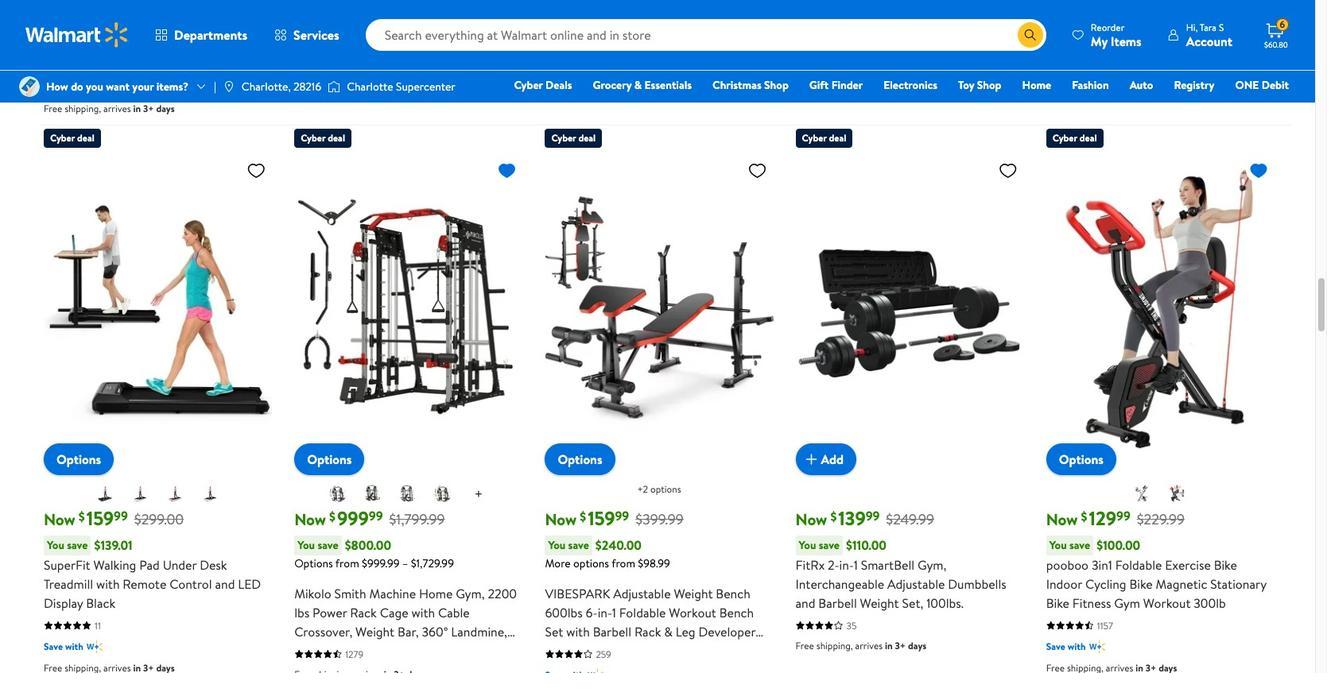 Task type: describe. For each thing, give the bounding box(es) containing it.
shop for toy shop
[[977, 77, 1002, 93]]

gym
[[1114, 595, 1140, 612]]

cyber deals link
[[507, 76, 579, 94]]

electronics link
[[877, 76, 945, 94]]

cycling inside you save $100.00 pooboo 3in1 foldable exercise bike indoor cycling bike magnetic stationary bike fitness gym workout 300lb
[[1085, 576, 1127, 593]]

more
[[545, 556, 571, 572]]

in down you save $110.00 fitrx 2-in-1 smartbell gym, interchangeable adjustable dumbbells and barbell weight set, 100lbs.
[[885, 639, 893, 653]]

7.5
[[80, 54, 94, 71]]

$110.00
[[846, 537, 887, 555]]

bluetooth
[[44, 16, 99, 33]]

and for led
[[215, 576, 235, 593]]

3+ right 'charlotte'
[[394, 79, 405, 93]]

you save $139.01 superfit walking pad under desk treadmill with remote control and led display black
[[44, 537, 261, 612]]

departments
[[174, 26, 247, 44]]

curl
[[597, 643, 621, 660]]

shipping, up deals
[[566, 40, 602, 53]]

save for now $ 129 99 $229.99
[[1070, 538, 1090, 553]]

you inside you save $110.00 fitrx 2-in-1 smartbell gym, interchangeable adjustable dumbbells and barbell weight set, 100lbs.
[[799, 538, 816, 553]]

you for now $ 999 99 $1,799.99
[[298, 538, 315, 553]]

control inside you save $139.01 superfit walking pad under desk treadmill with remote control and led display black
[[169, 576, 212, 593]]

2 for 2835
[[875, 82, 880, 95]]

treadmill up 0.5-
[[44, 35, 93, 52]]

11
[[95, 619, 101, 633]]

treadmill up 'bluetooth'
[[44, 0, 93, 14]]

items?
[[156, 79, 188, 95]]

cyber deal for now $ 139 99 $249.99
[[802, 131, 846, 145]]

electric
[[166, 0, 209, 14]]

gift finder
[[809, 77, 863, 93]]

preacher
[[545, 643, 594, 660]]

add to favorites list, superfit walking pad under desk treadmill with remote control and led display black image
[[247, 160, 266, 180]]

smith machine-black/home gym package image
[[364, 484, 383, 503]]

christmas
[[713, 77, 762, 93]]

home inside sunny health fitness stationary belt drive indoor workout cycling exercise bike, home cardio bicycle, sf-b1423
[[324, 35, 357, 52]]

one debit link
[[1228, 76, 1296, 94]]

reorder my items
[[1091, 20, 1142, 50]]

crossover,
[[294, 623, 353, 641]]

Search search field
[[366, 19, 1046, 51]]

options for now $ 129 99 $229.99
[[1059, 451, 1104, 468]]

control inside treadmill with folding electric treadmill bluetooth voice control exercise treadmill for home office speed range of 0.5-7.5 mph
[[135, 16, 178, 33]]

free down how
[[44, 102, 62, 115]]

save for 2835
[[796, 60, 815, 74]]

cyber deal for now $ 159 99 $399.99
[[551, 131, 596, 145]]

voice
[[102, 16, 132, 33]]

smith machine-red image
[[434, 484, 453, 503]]

superfit
[[44, 557, 90, 574]]

add to cart image
[[802, 450, 821, 469]]

leg
[[676, 623, 695, 641]]

finder
[[832, 77, 863, 93]]

range
[[228, 35, 263, 52]]

led
[[238, 576, 261, 593]]

black
[[86, 595, 116, 612]]

|
[[214, 79, 216, 95]]

save with for 3105
[[1046, 41, 1086, 55]]

2 vertical spatial bike
[[1046, 595, 1070, 612]]

drive
[[294, 16, 324, 33]]

& inside vibespark adjustable weight bench 600lbs 6-in-1 foldable workout bench set with barbell rack & leg developer preacher curl rack, multi-function strength training bench press exer
[[664, 623, 673, 641]]

gray image
[[130, 484, 149, 503]]

259
[[596, 648, 611, 662]]

2 horizontal spatial bike
[[1214, 557, 1237, 574]]

vibespark adjustable weight bench 600lbs 6-in-1 foldable workout bench set with barbell rack & leg developer preacher curl rack, multi-function strength training bench press exer
[[545, 585, 758, 674]]

shipping, for 2835
[[796, 82, 833, 95]]

account
[[1186, 32, 1233, 50]]

cycling inside sunny health fitness stationary belt drive indoor workout cycling exercise bike, home cardio bicycle, sf-b1423
[[417, 16, 458, 33]]

options inside you save $240.00 more options from $98.99
[[573, 556, 609, 572]]

arrives up grocery on the left top of the page
[[605, 40, 632, 53]]

arrives down 35
[[855, 639, 883, 653]]

arrives up the fashion
[[1086, 63, 1114, 76]]

options link for now $ 999 99 $1,799.99
[[294, 444, 365, 476]]

save for 3105
[[1046, 41, 1065, 55]]

days down bicycle,
[[407, 79, 425, 93]]

multi-
[[657, 643, 690, 660]]

gift
[[809, 77, 829, 93]]

barbell for rack
[[593, 623, 631, 641]]

grocery & essentials
[[593, 77, 692, 93]]

smith
[[334, 585, 366, 603]]

save for 960
[[44, 80, 63, 94]]

gift finder link
[[802, 76, 870, 94]]

1 vertical spatial bike
[[1130, 576, 1153, 593]]

shipping, down '183' on the left
[[315, 79, 352, 93]]

6 $60.80
[[1264, 18, 1288, 50]]

in down your
[[133, 102, 141, 115]]

$ for now $ 999 99 $1,799.99
[[329, 508, 336, 526]]

$249.99
[[886, 510, 934, 529]]

cyber for now $ 999 99 $1,799.99
[[301, 131, 326, 145]]

rack inside mikolo smith machine home gym, 2200 lbs power rack cage with cable crossover, weight bar, 360° landmine, barbell holders and other attachments, total body strength training cage
[[350, 604, 377, 622]]

home down search icon
[[1022, 77, 1052, 93]]

pink image
[[165, 484, 184, 503]]

health
[[330, 0, 367, 14]]

walmart plus image for 960
[[87, 79, 102, 95]]

under
[[163, 557, 197, 574]]

walmart image
[[25, 22, 129, 48]]

0 vertical spatial &
[[634, 77, 642, 93]]

supercenter
[[396, 79, 455, 95]]

2 vertical spatial walmart plus image
[[1089, 639, 1105, 655]]

$800.00
[[345, 537, 391, 555]]

add
[[821, 451, 844, 468]]

workout inside sunny health fitness stationary belt drive indoor workout cycling exercise bike, home cardio bicycle, sf-b1423
[[366, 16, 414, 33]]

0 vertical spatial walmart plus image
[[1089, 40, 1105, 56]]

with inside treadmill with folding electric treadmill bluetooth voice control exercise treadmill for home office speed range of 0.5-7.5 mph
[[96, 0, 120, 14]]

arrives down how do you want your items?
[[103, 102, 131, 115]]

debit
[[1262, 77, 1289, 93]]

smith machine-black image
[[329, 484, 348, 503]]

cyber deal for now $ 999 99 $1,799.99
[[301, 131, 345, 145]]

remove from favorites list, mikolo smith machine home gym, 2200 lbs power rack cage with cable crossover, weight bar, 360° landmine, barbell holders and other attachments, total body strength training cage image
[[497, 160, 516, 180]]

now for now $ 159 99 $299.00
[[44, 509, 75, 530]]

developer
[[699, 623, 756, 641]]

1 vertical spatial bench
[[719, 604, 754, 622]]

treadmill up range
[[212, 0, 261, 14]]

desk
[[200, 557, 227, 574]]

mph
[[97, 54, 122, 71]]

you save $240.00 more options from $98.99
[[545, 537, 670, 572]]

2 for 3105
[[1126, 63, 1131, 76]]

sunny
[[294, 0, 327, 14]]

indoor inside you save $100.00 pooboo 3in1 foldable exercise bike indoor cycling bike magnetic stationary bike fitness gym workout 300lb
[[1046, 576, 1082, 593]]

adjustable inside vibespark adjustable weight bench 600lbs 6-in-1 foldable workout bench set with barbell rack & leg developer preacher curl rack, multi-function strength training bench press exer
[[613, 585, 671, 603]]

indoor inside sunny health fitness stationary belt drive indoor workout cycling exercise bike, home cardio bicycle, sf-b1423
[[327, 16, 363, 33]]

1 vertical spatial cage
[[452, 662, 480, 674]]

tara
[[1200, 20, 1217, 34]]

smith machine-black/weight bench-black image
[[399, 484, 418, 503]]

home link
[[1015, 76, 1059, 94]]

+2 options
[[637, 483, 681, 496]]

$ for now $ 159 99 $399.99
[[580, 508, 586, 526]]

in right finder
[[865, 82, 873, 95]]

bike,
[[294, 35, 321, 52]]

remote
[[123, 576, 166, 593]]

deals
[[546, 77, 572, 93]]

add to favorites list, vibespark adjustable weight bench 600lbs 6-in-1 foldable workout bench set with barbell rack & leg developer preacher curl rack, multi-function strength training bench press exercise equipment image
[[748, 160, 767, 180]]

registry
[[1174, 77, 1215, 93]]

grocery & essentials link
[[586, 76, 699, 94]]

options link for now $ 159 99 $299.00
[[44, 444, 114, 476]]

training inside vibespark adjustable weight bench 600lbs 6-in-1 foldable workout bench set with barbell rack & leg developer preacher curl rack, multi-function strength training bench press exer
[[596, 662, 639, 674]]

1 inside vibespark adjustable weight bench 600lbs 6-in-1 foldable workout bench set with barbell rack & leg developer preacher curl rack, multi-function strength training bench press exer
[[612, 604, 616, 622]]

mikolo smith machine home gym, 2200 lbs power rack cage with cable crossover, weight bar, 360° landmine, barbell holders and other attachments, total body strength training cage image
[[294, 154, 523, 463]]

now $ 129 99 $229.99
[[1046, 505, 1185, 532]]

options inside you save $800.00 options from $999.99 – $1,729.99
[[294, 556, 333, 572]]

toy shop link
[[951, 76, 1009, 94]]

3+ down set,
[[895, 639, 906, 653]]

save for now $ 999 99 $1,799.99
[[318, 538, 338, 553]]

weight inside you save $110.00 fitrx 2-in-1 smartbell gym, interchangeable adjustable dumbbells and barbell weight set, 100lbs.
[[860, 595, 899, 612]]

$ for now $ 129 99 $229.99
[[1081, 508, 1087, 526]]

how do you want your items?
[[46, 79, 188, 95]]

139
[[838, 505, 866, 532]]

$139.01
[[94, 537, 133, 555]]

cyber for now $ 159 99 $299.00
[[50, 131, 75, 145]]

adjustable inside you save $110.00 fitrx 2-in-1 smartbell gym, interchangeable adjustable dumbbells and barbell weight set, 100lbs.
[[887, 576, 945, 593]]

remove from favorites list, pooboo 3in1 foldable exercise bike indoor cycling bike magnetic stationary bike fitness gym workout 300lb image
[[1249, 160, 1268, 180]]

now for now $ 999 99 $1,799.99
[[294, 509, 326, 530]]

save with for 2835
[[796, 60, 835, 74]]

workout inside you save $100.00 pooboo 3in1 foldable exercise bike indoor cycling bike magnetic stationary bike fitness gym workout 300lb
[[1143, 595, 1191, 612]]

99 for now $ 139 99 $249.99
[[866, 508, 880, 525]]

with inside vibespark adjustable weight bench 600lbs 6-in-1 foldable workout bench set with barbell rack & leg developer preacher curl rack, multi-function strength training bench press exer
[[566, 623, 590, 641]]

red image
[[1168, 484, 1187, 503]]

now $ 159 99 $299.00
[[44, 505, 184, 532]]

foldable inside you save $100.00 pooboo 3in1 foldable exercise bike indoor cycling bike magnetic stationary bike fitness gym workout 300lb
[[1116, 557, 1162, 574]]

save for now $ 159 99 $299.00
[[67, 538, 88, 553]]

save for now $ 159 99 $399.99
[[568, 538, 589, 553]]

$100.00
[[1097, 537, 1141, 555]]

in- inside you save $110.00 fitrx 2-in-1 smartbell gym, interchangeable adjustable dumbbells and barbell weight set, 100lbs.
[[839, 557, 854, 574]]

shop for christmas shop
[[764, 77, 789, 93]]

days up essentials
[[657, 40, 676, 53]]

training inside mikolo smith machine home gym, 2200 lbs power rack cage with cable crossover, weight bar, 360° landmine, barbell holders and other attachments, total body strength training cage
[[406, 662, 449, 674]]

toy
[[958, 77, 975, 93]]

folding
[[123, 0, 163, 14]]

arrives down '183' on the left
[[354, 79, 382, 93]]

from inside you save $240.00 more options from $98.99
[[612, 556, 635, 572]]

in left supercenter
[[384, 79, 392, 93]]

vibespark adjustable weight bench 600lbs 6-in-1 foldable workout bench set with barbell rack & leg developer preacher curl rack, multi-function strength training bench press exercise equipment image
[[545, 154, 773, 463]]

1279
[[345, 648, 364, 662]]

free right "charlotte,"
[[294, 79, 313, 93]]

grocery
[[593, 77, 632, 93]]

options for now $ 159 99 $299.00
[[56, 451, 101, 468]]

mikolo smith machine home gym, 2200 lbs power rack cage with cable crossover, weight bar, 360° landmine, barbell holders and other attachments, total body strength training cage
[[294, 585, 517, 674]]

0 vertical spatial cage
[[380, 604, 408, 622]]

holders
[[336, 643, 379, 660]]

now $ 999 99 $1,799.99
[[294, 505, 445, 532]]

superfit walking pad under desk treadmill with remote control and led display black image
[[44, 154, 272, 463]]

set
[[545, 623, 563, 641]]

now for now $ 139 99 $249.99
[[796, 509, 827, 530]]

days up the auto
[[1133, 63, 1152, 76]]

960
[[95, 59, 111, 73]]

magnetic
[[1156, 576, 1207, 593]]

deal for now $ 159 99 $399.99
[[578, 131, 596, 145]]

toy shop
[[958, 77, 1002, 93]]

cyber for now $ 139 99 $249.99
[[802, 131, 827, 145]]

days right finder
[[883, 82, 901, 95]]

walmart+ link
[[1234, 99, 1296, 116]]

deal for now $ 129 99 $229.99
[[1080, 131, 1097, 145]]

129
[[1089, 505, 1117, 532]]

deal for now $ 159 99 $299.00
[[77, 131, 94, 145]]

white image
[[200, 484, 219, 503]]

arrives right gift in the right of the page
[[836, 82, 863, 95]]

landmine,
[[451, 623, 507, 641]]

stationary inside you save $100.00 pooboo 3in1 foldable exercise bike indoor cycling bike magnetic stationary bike fitness gym workout 300lb
[[1211, 576, 1267, 593]]

1 vertical spatial walmart plus image
[[87, 639, 102, 655]]

in up the "grocery & essentials" link
[[634, 40, 642, 53]]

gym, inside mikolo smith machine home gym, 2200 lbs power rack cage with cable crossover, weight bar, 360° landmine, barbell holders and other attachments, total body strength training cage
[[456, 585, 485, 603]]

function
[[690, 643, 738, 660]]



Task type: locate. For each thing, give the bounding box(es) containing it.
cardio
[[361, 35, 397, 52]]

save inside you save $110.00 fitrx 2-in-1 smartbell gym, interchangeable adjustable dumbbells and barbell weight set, 100lbs.
[[819, 538, 840, 553]]

training
[[406, 662, 449, 674], [596, 662, 639, 674]]

black image
[[95, 484, 114, 503], [1133, 484, 1152, 503]]

0 horizontal spatial black image
[[95, 484, 114, 503]]

0 horizontal spatial shipping, arrives in 2 days
[[796, 82, 901, 95]]

cyber down how
[[50, 131, 75, 145]]

options down the $240.00
[[573, 556, 609, 572]]

you inside you save $240.00 more options from $98.99
[[548, 538, 566, 553]]

days
[[657, 40, 676, 53], [1133, 63, 1152, 76], [407, 79, 425, 93], [883, 82, 901, 95], [156, 102, 175, 115], [908, 639, 927, 653]]

1 horizontal spatial from
[[612, 556, 635, 572]]

0 horizontal spatial stationary
[[412, 0, 468, 14]]

0 vertical spatial and
[[215, 576, 235, 593]]

training down curl
[[596, 662, 639, 674]]

159
[[86, 505, 114, 532], [588, 505, 615, 532]]

2 deal from the left
[[328, 131, 345, 145]]

cyber for now $ 129 99 $229.99
[[1053, 131, 1077, 145]]

1 vertical spatial and
[[796, 595, 815, 612]]

walmart plus image for 2835
[[838, 59, 854, 75]]

bike
[[1214, 557, 1237, 574], [1130, 576, 1153, 593], [1046, 595, 1070, 612]]

black image up $229.99
[[1133, 484, 1152, 503]]

2 options link from the left
[[294, 444, 365, 476]]

you for now $ 159 99 $299.00
[[47, 538, 64, 553]]

charlotte supercenter
[[347, 79, 455, 95]]

5 you from the left
[[1050, 538, 1067, 553]]

2 up the auto
[[1126, 63, 1131, 76]]

cycling up bicycle,
[[417, 16, 458, 33]]

1157
[[1097, 619, 1113, 633]]

options
[[650, 483, 681, 496], [573, 556, 609, 572]]

barbell up total on the bottom of page
[[294, 643, 333, 660]]

1 vertical spatial stationary
[[1211, 576, 1267, 593]]

walmart plus image down the 11
[[87, 639, 102, 655]]

 image for charlotte, 28216
[[223, 80, 235, 93]]

35
[[847, 619, 857, 633]]

0 vertical spatial bench
[[716, 585, 751, 603]]

save
[[1046, 41, 1065, 55], [796, 60, 815, 74], [44, 80, 63, 94], [44, 640, 63, 654], [1046, 640, 1065, 654]]

1 horizontal spatial adjustable
[[887, 576, 945, 593]]

99 inside now $ 139 99 $249.99
[[866, 508, 880, 525]]

1 horizontal spatial exercise
[[461, 16, 507, 33]]

bicycle,
[[400, 35, 443, 52]]

3 99 from the left
[[615, 508, 629, 525]]

walmart plus image right do
[[87, 79, 102, 95]]

1 horizontal spatial bike
[[1130, 576, 1153, 593]]

walmart plus image down 259
[[588, 668, 604, 674]]

5 $ from the left
[[1081, 508, 1087, 526]]

now for now $ 129 99 $229.99
[[1046, 509, 1078, 530]]

workout up cardio
[[366, 16, 414, 33]]

2 99 from the left
[[369, 508, 383, 525]]

0 vertical spatial control
[[135, 16, 178, 33]]

weight up the leg
[[674, 585, 713, 603]]

5 cyber deal from the left
[[1053, 131, 1097, 145]]

$ up you save $240.00 more options from $98.99
[[580, 508, 586, 526]]

options link for now $ 129 99 $229.99
[[1046, 444, 1116, 476]]

3105
[[1097, 21, 1116, 34]]

2 horizontal spatial and
[[796, 595, 815, 612]]

deal for now $ 999 99 $1,799.99
[[328, 131, 345, 145]]

now inside now $ 159 99 $399.99
[[545, 509, 577, 530]]

1 horizontal spatial fitness
[[1073, 595, 1111, 612]]

1 horizontal spatial in-
[[839, 557, 854, 574]]

0 vertical spatial shipping, arrives in 2 days
[[1046, 63, 1152, 76]]

3 deal from the left
[[578, 131, 596, 145]]

options link for now $ 159 99 $399.99
[[545, 444, 615, 476]]

pooboo
[[1046, 557, 1089, 574]]

want
[[106, 79, 130, 95]]

0 vertical spatial walmart plus image
[[838, 59, 854, 75]]

0 vertical spatial rack
[[350, 604, 377, 622]]

you up fitrx
[[799, 538, 816, 553]]

1 horizontal spatial cycling
[[1085, 576, 1127, 593]]

159 up "$139.01"
[[86, 505, 114, 532]]

exercise inside you save $100.00 pooboo 3in1 foldable exercise bike indoor cycling bike magnetic stationary bike fitness gym workout 300lb
[[1165, 557, 1211, 574]]

0 horizontal spatial walmart plus image
[[87, 79, 102, 95]]

2 save from the left
[[318, 538, 338, 553]]

2 horizontal spatial walmart plus image
[[1089, 639, 1105, 655]]

1 horizontal spatial stationary
[[1211, 576, 1267, 593]]

sf-
[[446, 35, 465, 52]]

fitness up the 1157
[[1073, 595, 1111, 612]]

0 vertical spatial shipping,
[[1046, 63, 1084, 76]]

exercise up 'magnetic'
[[1165, 557, 1211, 574]]

foldable inside vibespark adjustable weight bench 600lbs 6-in-1 foldable workout bench set with barbell rack & leg developer preacher curl rack, multi-function strength training bench press exer
[[619, 604, 666, 622]]

christmas shop link
[[705, 76, 796, 94]]

you inside you save $100.00 pooboo 3in1 foldable exercise bike indoor cycling bike magnetic stationary bike fitness gym workout 300lb
[[1050, 538, 1067, 553]]

0.5-
[[59, 54, 80, 71]]

4 now from the left
[[796, 509, 827, 530]]

1 black image from the left
[[95, 484, 114, 503]]

you up more
[[548, 538, 566, 553]]

you up mikolo on the bottom left of the page
[[298, 538, 315, 553]]

cage down machine
[[380, 604, 408, 622]]

add to favorites list, fitrx 2-in-1 smartbell gym, interchangeable adjustable dumbbells and barbell weight set, 100lbs. image
[[999, 160, 1018, 180]]

free up deals
[[545, 40, 564, 53]]

$ for now $ 159 99 $299.00
[[79, 508, 85, 526]]

159 for now $ 159 99 $299.00
[[86, 505, 114, 532]]

2 from from the left
[[612, 556, 635, 572]]

in- up interchangeable
[[839, 557, 854, 574]]

you save $800.00 options from $999.99 – $1,729.99
[[294, 537, 454, 572]]

you
[[86, 79, 103, 95]]

barbell
[[819, 595, 857, 612], [593, 623, 631, 641], [294, 643, 333, 660]]

1 deal from the left
[[77, 131, 94, 145]]

s
[[1219, 20, 1224, 34]]

now left 139
[[796, 509, 827, 530]]

99 for now $ 159 99 $399.99
[[615, 508, 629, 525]]

you inside you save $800.00 options from $999.99 – $1,729.99
[[298, 538, 315, 553]]

in- down vibespark
[[598, 604, 612, 622]]

0 horizontal spatial  image
[[19, 76, 40, 97]]

shipping, for 3105
[[1046, 63, 1084, 76]]

options
[[56, 451, 101, 468], [307, 451, 352, 468], [558, 451, 602, 468], [1059, 451, 1104, 468], [294, 556, 333, 572]]

fitrx 2-in-1 smartbell gym, interchangeable adjustable dumbbells and barbell weight set, 100lbs. image
[[796, 154, 1024, 463]]

6
[[1280, 18, 1285, 31]]

from inside you save $800.00 options from $999.99 – $1,729.99
[[335, 556, 359, 572]]

0 horizontal spatial shop
[[764, 77, 789, 93]]

1 horizontal spatial weight
[[674, 585, 713, 603]]

0 horizontal spatial fitness
[[370, 0, 409, 14]]

1 vertical spatial shipping,
[[796, 82, 833, 95]]

items
[[1111, 32, 1142, 50]]

exercise
[[181, 16, 227, 33], [461, 16, 507, 33], [1165, 557, 1211, 574]]

99 inside now $ 159 99 $399.99
[[615, 508, 629, 525]]

options link up now $ 159 99 $299.00
[[44, 444, 114, 476]]

3 you from the left
[[548, 538, 566, 553]]

weight inside vibespark adjustable weight bench 600lbs 6-in-1 foldable workout bench set with barbell rack & leg developer preacher curl rack, multi-function strength training bench press exer
[[674, 585, 713, 603]]

options for now $ 999 99 $1,799.99
[[307, 451, 352, 468]]

and down desk
[[215, 576, 235, 593]]

4 99 from the left
[[866, 508, 880, 525]]

strength inside vibespark adjustable weight bench 600lbs 6-in-1 foldable workout bench set with barbell rack & leg developer preacher curl rack, multi-function strength training bench press exer
[[545, 662, 593, 674]]

1 vertical spatial barbell
[[593, 623, 631, 641]]

bike down pooboo
[[1046, 595, 1070, 612]]

home up '183' on the left
[[324, 35, 357, 52]]

4 save from the left
[[819, 538, 840, 553]]

barbell inside mikolo smith machine home gym, 2200 lbs power rack cage with cable crossover, weight bar, 360° landmine, barbell holders and other attachments, total body strength training cage
[[294, 643, 333, 660]]

save up superfit
[[67, 538, 88, 553]]

days down items?
[[156, 102, 175, 115]]

with inside mikolo smith machine home gym, 2200 lbs power rack cage with cable crossover, weight bar, 360° landmine, barbell holders and other attachments, total body strength training cage
[[412, 604, 435, 622]]

2 vertical spatial and
[[382, 643, 402, 660]]

0 horizontal spatial workout
[[366, 16, 414, 33]]

now inside now $ 999 99 $1,799.99
[[294, 509, 326, 530]]

in up auto link
[[1116, 63, 1124, 76]]

and inside you save $139.01 superfit walking pad under desk treadmill with remote control and led display black
[[215, 576, 235, 593]]

1 inside you save $110.00 fitrx 2-in-1 smartbell gym, interchangeable adjustable dumbbells and barbell weight set, 100lbs.
[[854, 557, 858, 574]]

 image
[[19, 76, 40, 97], [223, 80, 235, 93]]

cyber left deals
[[514, 77, 543, 93]]

free shipping, arrives in 3+ days up grocery on the left top of the page
[[545, 40, 676, 53]]

1 $ from the left
[[79, 508, 85, 526]]

1 horizontal spatial options
[[650, 483, 681, 496]]

save inside you save $800.00 options from $999.99 – $1,729.99
[[318, 538, 338, 553]]

0 vertical spatial options
[[650, 483, 681, 496]]

$
[[79, 508, 85, 526], [329, 508, 336, 526], [580, 508, 586, 526], [831, 508, 837, 526], [1081, 508, 1087, 526]]

$ up superfit
[[79, 508, 85, 526]]

workout down 'magnetic'
[[1143, 595, 1191, 612]]

auto link
[[1123, 76, 1161, 94]]

3 cyber deal from the left
[[551, 131, 596, 145]]

you
[[47, 538, 64, 553], [298, 538, 315, 553], [548, 538, 566, 553], [799, 538, 816, 553], [1050, 538, 1067, 553]]

0 horizontal spatial adjustable
[[613, 585, 671, 603]]

arrives
[[605, 40, 632, 53], [1086, 63, 1114, 76], [354, 79, 382, 93], [836, 82, 863, 95], [103, 102, 131, 115], [855, 639, 883, 653]]

in- inside vibespark adjustable weight bench 600lbs 6-in-1 foldable workout bench set with barbell rack & leg developer preacher curl rack, multi-function strength training bench press exer
[[598, 604, 612, 622]]

cyber deal for now $ 159 99 $299.00
[[50, 131, 94, 145]]

1 now from the left
[[44, 509, 75, 530]]

99 for now $ 129 99 $229.99
[[1117, 508, 1131, 525]]

from down the $240.00
[[612, 556, 635, 572]]

gym, up cable
[[456, 585, 485, 603]]

3 save from the left
[[568, 538, 589, 553]]

$ inside now $ 129 99 $229.99
[[1081, 508, 1087, 526]]

3in1
[[1092, 557, 1112, 574]]

2-
[[828, 557, 839, 574]]

0 horizontal spatial strength
[[355, 662, 403, 674]]

0 vertical spatial barbell
[[819, 595, 857, 612]]

cyber for now $ 159 99 $399.99
[[551, 131, 576, 145]]

essentials
[[645, 77, 692, 93]]

cyber deal down do
[[50, 131, 94, 145]]

charlotte, 28216
[[242, 79, 321, 95]]

0 horizontal spatial training
[[406, 662, 449, 674]]

5 now from the left
[[1046, 509, 1078, 530]]

$ inside now $ 139 99 $249.99
[[831, 508, 837, 526]]

shop inside christmas shop 'link'
[[764, 77, 789, 93]]

1 horizontal spatial 159
[[588, 505, 615, 532]]

pooboo 3in1 foldable exercise bike indoor cycling bike magnetic stationary bike fitness gym workout 300lb image
[[1046, 154, 1275, 463]]

and inside mikolo smith machine home gym, 2200 lbs power rack cage with cable crossover, weight bar, 360° landmine, barbell holders and other attachments, total body strength training cage
[[382, 643, 402, 660]]

cycling
[[417, 16, 458, 33], [1085, 576, 1127, 593]]

1 horizontal spatial foldable
[[1116, 557, 1162, 574]]

Walmart Site-Wide search field
[[366, 19, 1046, 51]]

5 99 from the left
[[1117, 508, 1131, 525]]

1 vertical spatial shipping, arrives in 2 days
[[796, 82, 901, 95]]

2 now from the left
[[294, 509, 326, 530]]

$ left "129"
[[1081, 508, 1087, 526]]

home
[[115, 35, 149, 52], [324, 35, 357, 52], [1022, 77, 1052, 93], [419, 585, 453, 603]]

do
[[71, 79, 83, 95]]

free down interchangeable
[[796, 639, 814, 653]]

workout inside vibespark adjustable weight bench 600lbs 6-in-1 foldable workout bench set with barbell rack & leg developer preacher curl rack, multi-function strength training bench press exer
[[669, 604, 716, 622]]

interchangeable
[[796, 576, 884, 593]]

99 for now $ 999 99 $1,799.99
[[369, 508, 383, 525]]

4 $ from the left
[[831, 508, 837, 526]]

and down bar,
[[382, 643, 402, 660]]

one
[[1235, 77, 1259, 93]]

1 vertical spatial 1
[[612, 604, 616, 622]]

999
[[337, 505, 369, 532]]

save up 2-
[[819, 538, 840, 553]]

from down $800.00
[[335, 556, 359, 572]]

fitrx
[[796, 557, 825, 574]]

how
[[46, 79, 68, 95]]

$ left 999
[[329, 508, 336, 526]]

1 from from the left
[[335, 556, 359, 572]]

1 horizontal spatial shipping, arrives in 2 days
[[1046, 63, 1152, 76]]

4 deal from the left
[[829, 131, 846, 145]]

cyber deals
[[514, 77, 572, 93]]

1 vertical spatial options
[[573, 556, 609, 572]]

home inside mikolo smith machine home gym, 2200 lbs power rack cage with cable crossover, weight bar, 360° landmine, barbell holders and other attachments, total body strength training cage
[[419, 585, 453, 603]]

99 inside now $ 129 99 $229.99
[[1117, 508, 1131, 525]]

& left the leg
[[664, 623, 673, 641]]

0 vertical spatial foldable
[[1116, 557, 1162, 574]]

exercise inside treadmill with folding electric treadmill bluetooth voice control exercise treadmill for home office speed range of 0.5-7.5 mph
[[181, 16, 227, 33]]

weight up holders
[[356, 623, 395, 641]]

dumbbells
[[948, 576, 1007, 593]]

1 options link from the left
[[44, 444, 114, 476]]

shipping, down do
[[65, 102, 101, 115]]

and
[[215, 576, 235, 593], [796, 595, 815, 612], [382, 643, 402, 660]]

options link up smith machine-black image
[[294, 444, 365, 476]]

1 vertical spatial rack
[[634, 623, 661, 641]]

now inside now $ 129 99 $229.99
[[1046, 509, 1078, 530]]

weight inside mikolo smith machine home gym, 2200 lbs power rack cage with cable crossover, weight bar, 360° landmine, barbell holders and other attachments, total body strength training cage
[[356, 623, 395, 641]]

$ for now $ 139 99 $249.99
[[831, 508, 837, 526]]

options up "129"
[[1059, 451, 1104, 468]]

2 horizontal spatial walmart plus image
[[1089, 40, 1105, 56]]

5 save from the left
[[1070, 538, 1090, 553]]

0 horizontal spatial barbell
[[294, 643, 333, 660]]

 image
[[328, 79, 340, 95]]

control down folding
[[135, 16, 178, 33]]

&
[[634, 77, 642, 93], [664, 623, 673, 641]]

1 vertical spatial control
[[169, 576, 212, 593]]

0 vertical spatial in-
[[839, 557, 854, 574]]

free shipping, arrives in 3+ days down how do you want your items?
[[44, 102, 175, 115]]

home inside treadmill with folding electric treadmill bluetooth voice control exercise treadmill for home office speed range of 0.5-7.5 mph
[[115, 35, 149, 52]]

charlotte
[[347, 79, 393, 95]]

2 strength from the left
[[545, 662, 593, 674]]

options link up "129"
[[1046, 444, 1116, 476]]

1 strength from the left
[[355, 662, 403, 674]]

0 horizontal spatial 159
[[86, 505, 114, 532]]

2 $ from the left
[[329, 508, 336, 526]]

2 cyber deal from the left
[[301, 131, 345, 145]]

0 horizontal spatial 1
[[612, 604, 616, 622]]

1 down $110.00
[[854, 557, 858, 574]]

with inside you save $139.01 superfit walking pad under desk treadmill with remote control and led display black
[[96, 576, 120, 593]]

$1,729.99
[[411, 556, 454, 572]]

0 horizontal spatial in-
[[598, 604, 612, 622]]

fitness up cardio
[[370, 0, 409, 14]]

2
[[1126, 63, 1131, 76], [875, 82, 880, 95]]

shipping, arrives in 2 days up the fashion
[[1046, 63, 1152, 76]]

2 shop from the left
[[977, 77, 1002, 93]]

rack inside vibespark adjustable weight bench 600lbs 6-in-1 foldable workout bench set with barbell rack & leg developer preacher curl rack, multi-function strength training bench press exer
[[634, 623, 661, 641]]

1 horizontal spatial and
[[382, 643, 402, 660]]

99 inside now $ 999 99 $1,799.99
[[369, 508, 383, 525]]

cycling down 3in1 on the right of page
[[1085, 576, 1127, 593]]

weight left set,
[[860, 595, 899, 612]]

you for now $ 129 99 $229.99
[[1050, 538, 1067, 553]]

0 horizontal spatial and
[[215, 576, 235, 593]]

fitness inside you save $100.00 pooboo 3in1 foldable exercise bike indoor cycling bike magnetic stationary bike fitness gym workout 300lb
[[1073, 595, 1111, 612]]

options right +2
[[650, 483, 681, 496]]

cable
[[438, 604, 470, 622]]

1 159 from the left
[[86, 505, 114, 532]]

cyber down gift in the right of the page
[[802, 131, 827, 145]]

1
[[854, 557, 858, 574], [612, 604, 616, 622]]

0 vertical spatial 2
[[1126, 63, 1131, 76]]

1 you from the left
[[47, 538, 64, 553]]

shop right toy
[[977, 77, 1002, 93]]

2 training from the left
[[596, 662, 639, 674]]

shipping, arrives in 2 days for 2835
[[796, 82, 901, 95]]

1 vertical spatial cycling
[[1085, 576, 1127, 593]]

2 horizontal spatial workout
[[1143, 595, 1191, 612]]

1 vertical spatial gym,
[[456, 585, 485, 603]]

1 vertical spatial fitness
[[1073, 595, 1111, 612]]

99 inside now $ 159 99 $299.00
[[114, 508, 128, 525]]

exercise inside sunny health fitness stationary belt drive indoor workout cycling exercise bike, home cardio bicycle, sf-b1423
[[461, 16, 507, 33]]

home up cable
[[419, 585, 453, 603]]

1 shop from the left
[[764, 77, 789, 93]]

1 cyber deal from the left
[[50, 131, 94, 145]]

you for now $ 159 99 $399.99
[[548, 538, 566, 553]]

and inside you save $110.00 fitrx 2-in-1 smartbell gym, interchangeable adjustable dumbbells and barbell weight set, 100lbs.
[[796, 595, 815, 612]]

–
[[402, 556, 408, 572]]

3+ up the "grocery & essentials" link
[[644, 40, 655, 53]]

save with
[[1046, 41, 1086, 55], [796, 60, 835, 74], [44, 80, 83, 94], [44, 640, 83, 654], [1046, 640, 1086, 654]]

barbell down interchangeable
[[819, 595, 857, 612]]

shipping, arrives in 2 days for 3105
[[1046, 63, 1152, 76]]

1 horizontal spatial strength
[[545, 662, 593, 674]]

shipping, down 35
[[817, 639, 853, 653]]

2 159 from the left
[[588, 505, 615, 532]]

shop inside toy shop link
[[977, 77, 1002, 93]]

barbell inside vibespark adjustable weight bench 600lbs 6-in-1 foldable workout bench set with barbell rack & leg developer preacher curl rack, multi-function strength training bench press exer
[[593, 623, 631, 641]]

foldable down $100.00
[[1116, 557, 1162, 574]]

1 horizontal spatial gym,
[[918, 557, 947, 574]]

save up pooboo
[[1070, 538, 1090, 553]]

2 horizontal spatial barbell
[[819, 595, 857, 612]]

1 horizontal spatial black image
[[1133, 484, 1152, 503]]

adjustable down $98.99
[[613, 585, 671, 603]]

weight
[[674, 585, 713, 603], [860, 595, 899, 612], [356, 623, 395, 641]]

power
[[313, 604, 347, 622]]

1 horizontal spatial 1
[[854, 557, 858, 574]]

save inside you save $139.01 superfit walking pad under desk treadmill with remote control and led display black
[[67, 538, 88, 553]]

4 you from the left
[[799, 538, 816, 553]]

99 up the $240.00
[[615, 508, 629, 525]]

1 horizontal spatial 2
[[1126, 63, 1131, 76]]

treadmill down superfit
[[44, 576, 93, 593]]

159 for now $ 159 99 $399.99
[[588, 505, 615, 532]]

1 99 from the left
[[114, 508, 128, 525]]

1 horizontal spatial walmart plus image
[[838, 59, 854, 75]]

machine
[[369, 585, 416, 603]]

$ left 139
[[831, 508, 837, 526]]

you inside you save $139.01 superfit walking pad under desk treadmill with remote control and led display black
[[47, 538, 64, 553]]

3 options link from the left
[[545, 444, 615, 476]]

4 cyber deal from the left
[[802, 131, 846, 145]]

3+ down your
[[143, 102, 154, 115]]

2 you from the left
[[298, 538, 315, 553]]

+ button
[[462, 482, 496, 507]]

1 horizontal spatial rack
[[634, 623, 661, 641]]

and for barbell
[[796, 595, 815, 612]]

add button
[[796, 444, 857, 476]]

$1,799.99
[[389, 510, 445, 529]]

days down set,
[[908, 639, 927, 653]]

2 vertical spatial bench
[[642, 662, 676, 674]]

black image for 159
[[95, 484, 114, 503]]

$999.99
[[362, 556, 400, 572]]

strength inside mikolo smith machine home gym, 2200 lbs power rack cage with cable crossover, weight bar, 360° landmine, barbell holders and other attachments, total body strength training cage
[[355, 662, 403, 674]]

walmart plus image
[[838, 59, 854, 75], [87, 79, 102, 95], [1089, 639, 1105, 655]]

save with for 960
[[44, 80, 83, 94]]

2 horizontal spatial exercise
[[1165, 557, 1211, 574]]

0 horizontal spatial cage
[[380, 604, 408, 622]]

360°
[[422, 623, 448, 641]]

shipping, arrives in 2 days down 2835
[[796, 82, 901, 95]]

free shipping, arrives in 3+ days down 35
[[796, 639, 927, 653]]

0 horizontal spatial 2
[[875, 82, 880, 95]]

0 horizontal spatial foldable
[[619, 604, 666, 622]]

0 vertical spatial 1
[[854, 557, 858, 574]]

options up now $ 159 99 $399.99
[[558, 451, 602, 468]]

1 training from the left
[[406, 662, 449, 674]]

shop
[[764, 77, 789, 93], [977, 77, 1002, 93]]

gym,
[[918, 557, 947, 574], [456, 585, 485, 603]]

0 horizontal spatial shipping,
[[796, 82, 833, 95]]

1 vertical spatial 2
[[875, 82, 880, 95]]

1 horizontal spatial walmart plus image
[[588, 668, 604, 674]]

0 vertical spatial indoor
[[327, 16, 363, 33]]

1 vertical spatial walmart plus image
[[87, 79, 102, 95]]

gym, inside you save $110.00 fitrx 2-in-1 smartbell gym, interchangeable adjustable dumbbells and barbell weight set, 100lbs.
[[918, 557, 947, 574]]

options link
[[44, 444, 114, 476], [294, 444, 365, 476], [545, 444, 615, 476], [1046, 444, 1116, 476]]

now for now $ 159 99 $399.99
[[545, 509, 577, 530]]

0 horizontal spatial from
[[335, 556, 359, 572]]

1 horizontal spatial &
[[664, 623, 673, 641]]

2 horizontal spatial weight
[[860, 595, 899, 612]]

1 save from the left
[[67, 538, 88, 553]]

1 vertical spatial &
[[664, 623, 673, 641]]

now left "129"
[[1046, 509, 1078, 530]]

black image for 129
[[1133, 484, 1152, 503]]

cyber deal down deals
[[551, 131, 596, 145]]

99
[[114, 508, 128, 525], [369, 508, 383, 525], [615, 508, 629, 525], [866, 508, 880, 525], [1117, 508, 1131, 525]]

barbell for weight
[[819, 595, 857, 612]]

total
[[294, 662, 321, 674]]

now inside now $ 159 99 $299.00
[[44, 509, 75, 530]]

0 vertical spatial bike
[[1214, 557, 1237, 574]]

rack up rack,
[[634, 623, 661, 641]]

charlotte,
[[242, 79, 291, 95]]

3 now from the left
[[545, 509, 577, 530]]

28216
[[294, 79, 321, 95]]

deal for now $ 139 99 $249.99
[[829, 131, 846, 145]]

shop right christmas
[[764, 77, 789, 93]]

1 horizontal spatial shop
[[977, 77, 1002, 93]]

1 horizontal spatial barbell
[[593, 623, 631, 641]]

save inside you save $240.00 more options from $98.99
[[568, 538, 589, 553]]

shipping, arrives in 2 days
[[1046, 63, 1152, 76], [796, 82, 901, 95]]

$98.99
[[638, 556, 670, 572]]

stationary up sf-
[[412, 0, 468, 14]]

99 for now $ 159 99 $299.00
[[114, 508, 128, 525]]

stationary inside sunny health fitness stationary belt drive indoor workout cycling exercise bike, home cardio bicycle, sf-b1423
[[412, 0, 468, 14]]

$ inside now $ 999 99 $1,799.99
[[329, 508, 336, 526]]

fitness inside sunny health fitness stationary belt drive indoor workout cycling exercise bike, home cardio bicycle, sf-b1423
[[370, 0, 409, 14]]

options up smith machine-black image
[[307, 451, 352, 468]]

departments button
[[142, 16, 261, 54]]

4 options link from the left
[[1046, 444, 1116, 476]]

99 up $110.00
[[866, 508, 880, 525]]

walmart plus image
[[1089, 40, 1105, 56], [87, 639, 102, 655], [588, 668, 604, 674]]

0 vertical spatial stationary
[[412, 0, 468, 14]]

1 vertical spatial foldable
[[619, 604, 666, 622]]

free shipping, arrives in 3+ days down '183' on the left
[[294, 79, 425, 93]]

1 vertical spatial in-
[[598, 604, 612, 622]]

$ inside now $ 159 99 $299.00
[[79, 508, 85, 526]]

now inside now $ 139 99 $249.99
[[796, 509, 827, 530]]

options up mikolo on the bottom left of the page
[[294, 556, 333, 572]]

2 vertical spatial barbell
[[294, 643, 333, 660]]

0 horizontal spatial indoor
[[327, 16, 363, 33]]

options up now $ 159 99 $299.00
[[56, 451, 101, 468]]

barbell up curl
[[593, 623, 631, 641]]

2 black image from the left
[[1133, 484, 1152, 503]]

2835
[[847, 40, 867, 53]]

treadmill inside you save $139.01 superfit walking pad under desk treadmill with remote control and led display black
[[44, 576, 93, 593]]

1 horizontal spatial training
[[596, 662, 639, 674]]

adjustable up set,
[[887, 576, 945, 593]]

3+
[[644, 40, 655, 53], [394, 79, 405, 93], [143, 102, 154, 115], [895, 639, 906, 653]]

now $ 159 99 $399.99
[[545, 505, 684, 532]]

0 horizontal spatial cycling
[[417, 16, 458, 33]]

christmas shop
[[713, 77, 789, 93]]

other
[[405, 643, 439, 660]]

search icon image
[[1024, 29, 1037, 41]]

 image for how do you want your items?
[[19, 76, 40, 97]]

strength down holders
[[355, 662, 403, 674]]

cyber deal for now $ 129 99 $229.99
[[1053, 131, 1097, 145]]

now left 999
[[294, 509, 326, 530]]

now $ 139 99 $249.99
[[796, 505, 934, 532]]

save inside you save $100.00 pooboo 3in1 foldable exercise bike indoor cycling bike magnetic stationary bike fitness gym workout 300lb
[[1070, 538, 1090, 553]]

6-
[[586, 604, 598, 622]]

and down fitrx
[[796, 595, 815, 612]]

now up more
[[545, 509, 577, 530]]

options for now $ 159 99 $399.99
[[558, 451, 602, 468]]

1 horizontal spatial shipping,
[[1046, 63, 1084, 76]]

$ inside now $ 159 99 $399.99
[[580, 508, 586, 526]]

3 $ from the left
[[580, 508, 586, 526]]

5 deal from the left
[[1080, 131, 1097, 145]]

exercise up speed
[[181, 16, 227, 33]]

barbell inside you save $110.00 fitrx 2-in-1 smartbell gym, interchangeable adjustable dumbbells and barbell weight set, 100lbs.
[[819, 595, 857, 612]]

100lbs.
[[927, 595, 964, 612]]

99 down smith machine-black/home gym package icon
[[369, 508, 383, 525]]



Task type: vqa. For each thing, say whether or not it's contained in the screenshot.
the 183
yes



